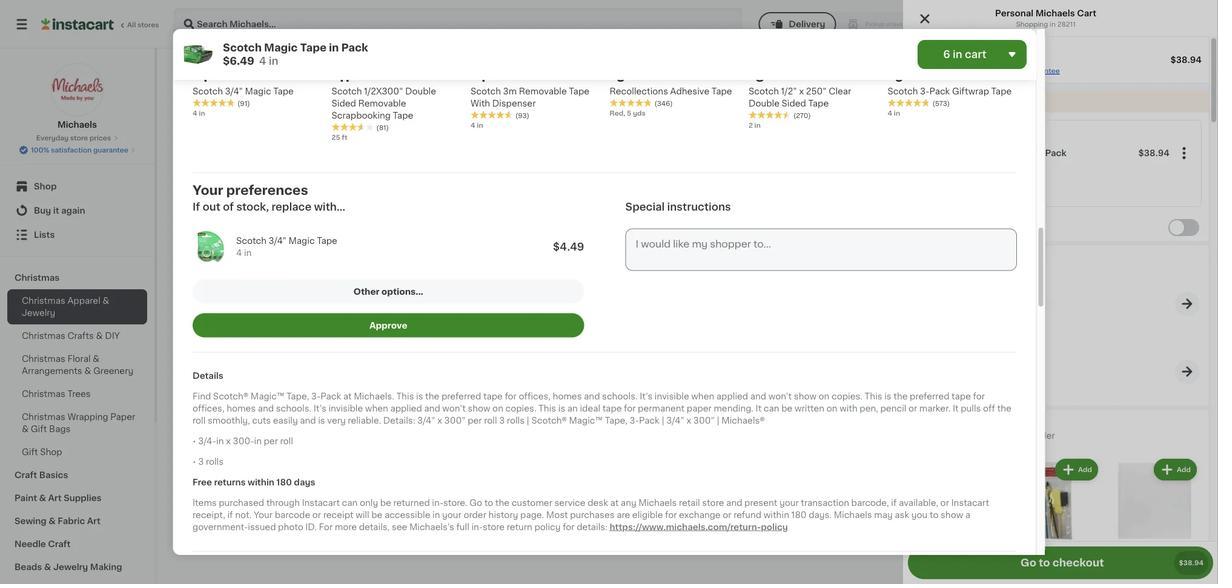 Task type: locate. For each thing, give the bounding box(es) containing it.
removable up dispenser
[[519, 87, 567, 95]]

shopping
[[1016, 21, 1049, 28]]

order inside items purchased through instacart can only be returned in-store. go to the customer service desk at any michaels retail store and present your transaction barcode, if available, or instacart receipt, if not. your barcode or receipt will be accessible in your order history page. most purchases are eligible for exchange or refund within 180 days. michaels may ask you to show a government-issued photo id. for more details, see michaels's full in-store return policy for details:
[[463, 511, 486, 519]]

go to cart element
[[1175, 292, 1200, 316], [1175, 360, 1200, 384]]

0 horizontal spatial removable
[[358, 99, 406, 108]]

details:
[[577, 523, 607, 532]]

landing for 99
[[206, 296, 240, 304]]

instacart
[[302, 499, 340, 507], [951, 499, 989, 507]]

bead inside bead landing christmas tree charm
[[295, 296, 317, 304]]

0 horizontal spatial schools.
[[276, 404, 311, 413]]

1 vertical spatial order
[[1033, 432, 1055, 441]]

2 | from the left
[[662, 416, 664, 425]]

0 vertical spatial a
[[1002, 224, 1007, 232]]

0 horizontal spatial policy
[[534, 523, 561, 532]]

scotch inside 4 scotch 3m removable tape with dispenser
[[470, 87, 501, 95]]

out for if
[[202, 202, 220, 212]]

0 horizontal spatial 100%
[[31, 147, 49, 154]]

1 vertical spatial art
[[87, 517, 100, 526]]

scotch magic tape in pack $6.49 4 in
[[223, 43, 368, 66]]

1 horizontal spatial art
[[87, 517, 100, 526]]

your for your preferences
[[192, 184, 223, 197]]

be inside find scotch® magic™ tape, 3-pack at michaels. this is the preferred tape for offices, homes and schools. it's invisible when applied and won't show on copies. this is the preferred tape for offices, homes and schools. it's invisible when applied and won't show on copies. this is an ideal tape for permanent paper mending. it can be written on with pen, pencil or marker. it pulls off the roll smoothly, cuts easily and is very reliable. details: 3/4" x 300" per roll 3 rolls | scotch® magic™ tape, 3-pack | 3/4" x 300" | michaels®
[[781, 404, 792, 413]]

1 vertical spatial apparel
[[67, 297, 100, 305]]

2 vertical spatial show
[[941, 511, 963, 519]]

0 vertical spatial 180
[[276, 478, 292, 487]]

charm up approve
[[362, 308, 390, 317]]

99
[[198, 281, 207, 287], [312, 281, 321, 287]]

3- left michaels.
[[311, 392, 320, 401]]

instacart right the available,
[[951, 499, 989, 507]]

tape inside button
[[1012, 149, 1033, 158]]

pack inside 6 scotch 3-pack giftwrap tape
[[929, 87, 950, 95]]

3 inside 3 recollections adhesive tape
[[616, 71, 625, 84]]

1 horizontal spatial 180
[[791, 511, 807, 519]]

x down paper
[[686, 416, 691, 425]]

6 in cart field
[[918, 40, 1027, 69]]

show inside items purchased through instacart can only be returned in-store. go to the customer service desk at any michaels retail store and present your transaction barcode, if available, or instacart receipt, if not. your barcode or receipt will be accessible in your order history page. most purchases are eligible for exchange or refund within 180 days. michaels may ask you to show a government-issued photo id. for more details, see michaels's full in-store return policy for details:
[[941, 511, 963, 519]]

sided inside 11 scotch 1/2x300" double sided removable scrapbooking tape
[[331, 99, 356, 108]]

red, 5 yds
[[610, 110, 646, 117]]

2 instacart from the left
[[951, 499, 989, 507]]

1 horizontal spatial 99
[[312, 281, 321, 287]]

any
[[621, 499, 636, 507]]

homes up smoothly,
[[226, 404, 255, 413]]

shop inside the shop link
[[34, 182, 57, 191]]

transaction
[[801, 499, 849, 507]]

removable down 1/2x300"
[[358, 99, 406, 108]]

2 horizontal spatial 4 in
[[888, 110, 900, 117]]

add
[[258, 180, 276, 188], [913, 432, 930, 441], [1079, 467, 1092, 474], [1177, 467, 1191, 474]]

2 charm from the left
[[362, 308, 390, 317]]

4 inside 4 scotch 3m removable tape with dispenser
[[477, 71, 486, 84]]

1 horizontal spatial sided
[[782, 99, 806, 108]]

gift left bags on the bottom left of the page
[[31, 425, 47, 434]]

1 horizontal spatial within
[[764, 511, 789, 519]]

basics
[[39, 471, 68, 480]]

1 horizontal spatial offices,
[[519, 392, 550, 401]]

4 in for 4 scotch 3m removable tape with dispenser
[[470, 122, 483, 129]]

shop up the basics
[[40, 448, 62, 457]]

&
[[359, 64, 374, 81], [103, 297, 109, 305], [96, 332, 103, 341], [93, 355, 100, 364], [84, 367, 91, 376], [22, 425, 29, 434], [39, 494, 46, 503], [49, 517, 56, 526], [44, 564, 51, 572]]

sided down "1/2""
[[782, 99, 806, 108]]

2 • from the top
[[192, 458, 196, 466]]

out right 'likely'
[[329, 334, 341, 340]]

order right this
[[976, 224, 1000, 232]]

3- down michaels image
[[920, 87, 929, 95]]

scotch 3/4" magic tape image
[[192, 229, 229, 265]]

gift up craft basics
[[22, 448, 38, 457]]

crafts
[[67, 332, 94, 341]]

returns
[[214, 478, 245, 487]]

2 vertical spatial order
[[463, 511, 486, 519]]

1 sided from the left
[[331, 99, 356, 108]]

0 horizontal spatial magic™
[[250, 392, 284, 401]]

your right present
[[779, 499, 799, 507]]

product group
[[911, 142, 1202, 202]]

removable inside 4 scotch 3m removable tape with dispenser
[[519, 87, 567, 95]]

scotch magic tape in pack image
[[916, 147, 945, 176]]

1 preferred from the left
[[441, 392, 481, 401]]

apparel up "scrapbooking"
[[282, 64, 355, 81]]

bead inside bead landing rhodium snowflake charm
[[182, 296, 204, 304]]

tape inside the 8 scotch 1/2" x 250" clear double sided tape
[[808, 99, 829, 108]]

delivery
[[952, 98, 987, 106]]

free!
[[999, 98, 1019, 106]]

all stores
[[127, 22, 159, 28]]

gift inside "link"
[[22, 448, 38, 457]]

2 vertical spatial your
[[442, 511, 461, 519]]

1 | from the left
[[527, 416, 529, 425]]

your left (573)
[[911, 98, 930, 106]]

0 vertical spatial scotch®
[[213, 392, 248, 401]]

pen,
[[860, 404, 878, 413]]

1 horizontal spatial homes
[[553, 392, 582, 401]]

2 horizontal spatial your
[[1011, 432, 1030, 441]]

0 horizontal spatial a
[[965, 511, 970, 519]]

magic™ up 'cuts'
[[250, 392, 284, 401]]

a right you
[[965, 511, 970, 519]]

within
[[247, 478, 274, 487], [764, 511, 789, 519]]

1 horizontal spatial apparel
[[282, 64, 355, 81]]

0 vertical spatial copies.
[[832, 392, 863, 401]]

items purchased through instacart can only be returned in-store. go to the customer service desk at any michaels retail store and present your transaction barcode, if available, or instacart receipt, if not. your barcode or receipt will be accessible in your order history page. most purchases are eligible for exchange or refund within 180 days. michaels may ask you to show a government-issued photo id. for more details, see michaels's full in-store return policy for details:
[[192, 499, 989, 532]]

tape inside 6 scotch 3-pack giftwrap tape
[[991, 87, 1012, 95]]

100% down everyday
[[31, 147, 49, 154]]

in- right full
[[471, 523, 483, 532]]

2 inside item carousel region
[[749, 122, 753, 129]]

1 horizontal spatial satisfaction
[[983, 68, 1024, 74]]

applied up "details:"
[[390, 404, 422, 413]]

1 policy from the left
[[534, 523, 561, 532]]

magic inside scotch 3/4" magic tape 4 in
[[288, 237, 315, 245]]

won't
[[768, 392, 792, 401], [442, 404, 466, 413]]

shop up buy
[[34, 182, 57, 191]]

invisible up "permanent"
[[655, 392, 689, 401]]

0 horizontal spatial 99
[[198, 281, 207, 287]]

6 inside field
[[943, 49, 950, 60]]

all
[[127, 22, 136, 28]]

special
[[625, 202, 665, 212]]

go to cart image
[[1180, 365, 1195, 379]]

6 left michaels image
[[895, 71, 903, 84]]

0 vertical spatial 2
[[749, 122, 753, 129]]

shop link
[[7, 175, 147, 199]]

1 horizontal spatial craft
[[48, 540, 71, 549]]

1 horizontal spatial of
[[342, 334, 350, 340]]

charm inside bead landing rhodium snowflake charm
[[228, 308, 256, 317]]

100% satisfaction guarantee inside button
[[31, 147, 128, 154]]

bead
[[182, 296, 204, 304], [295, 296, 317, 304]]

scotch®
[[213, 392, 248, 401], [531, 416, 567, 425]]

2 horizontal spatial show
[[941, 511, 963, 519]]

more
[[335, 523, 357, 532]]

shopping
[[962, 255, 1004, 264]]

•
[[192, 437, 196, 446], [192, 458, 196, 466]]

2 go to cart element from the top
[[1175, 360, 1200, 384]]

store up exchange
[[702, 499, 724, 507]]

& right floral
[[93, 355, 100, 364]]

guarantee down prices
[[93, 147, 128, 154]]

1 • from the top
[[192, 437, 196, 446]]

& left fabric
[[49, 517, 56, 526]]

0 horizontal spatial it
[[756, 404, 762, 413]]

1 vertical spatial 100% satisfaction guarantee
[[31, 147, 128, 154]]

1 vertical spatial satisfaction
[[51, 147, 92, 154]]

christmas link
[[7, 267, 147, 290]]

michaels's
[[409, 523, 454, 532]]

1 instacart from the left
[[302, 499, 340, 507]]

within up 'purchased'
[[247, 478, 274, 487]]

magic
[[264, 43, 297, 53], [245, 87, 271, 95], [983, 149, 1010, 158], [288, 237, 315, 245]]

when up paper
[[691, 392, 714, 401]]

0 horizontal spatial satisfaction
[[51, 147, 92, 154]]

1 vertical spatial offices,
[[192, 404, 224, 413]]

1 vertical spatial won't
[[442, 404, 466, 413]]

it up michaels®
[[756, 404, 762, 413]]

add inside product group
[[258, 180, 276, 188]]

• 3 rolls
[[192, 458, 223, 466]]

product group containing 2
[[182, 170, 286, 330]]

diy
[[105, 332, 120, 341]]

this
[[958, 224, 974, 232]]

at inside find scotch® magic™ tape, 3-pack at michaels. this is the preferred tape for offices, homes and schools. it's invisible when applied and won't show on copies. this is the preferred tape for offices, homes and schools. it's invisible when applied and won't show on copies. this is an ideal tape for permanent paper mending. it can be written on with pen, pencil or marker. it pulls off the roll smoothly, cuts easily and is very reliable. details: 3/4" x 300" per roll 3 rolls | scotch® magic™ tape, 3-pack | 3/4" x 300" | michaels®
[[343, 392, 351, 401]]

0 horizontal spatial add button
[[235, 173, 282, 195]]

1 vertical spatial $38.94
[[1139, 149, 1170, 158]]

6 inside 6 scotch 3-pack giftwrap tape
[[895, 71, 903, 84]]

0 horizontal spatial won't
[[442, 404, 466, 413]]

the up history
[[495, 499, 509, 507]]

homes
[[553, 392, 582, 401], [226, 404, 255, 413]]

1 vertical spatial out
[[329, 334, 341, 340]]

your for your other shopping carts
[[913, 255, 934, 264]]

jewelry up christmas crafts & diy
[[22, 309, 55, 318]]

landing up snowflake
[[206, 296, 240, 304]]

guarantee down road
[[1025, 68, 1060, 74]]

2 horizontal spatial roll
[[484, 416, 497, 425]]

100% satisfaction guarantee up free! on the right top of page
[[963, 68, 1060, 74]]

gift
[[31, 425, 47, 434], [22, 448, 38, 457]]

will
[[355, 511, 369, 519]]

shop inside gift shop "link"
[[40, 448, 62, 457]]

in inside scotch magic tape in pack button
[[1036, 149, 1043, 158]]

michaels inside personal michaels cart shopping in 28211
[[1036, 9, 1075, 18]]

your
[[1011, 432, 1030, 441], [779, 499, 799, 507], [442, 511, 461, 519]]

order up full
[[463, 511, 486, 519]]

1 horizontal spatial 300"
[[693, 416, 715, 425]]

add these top picks to your order
[[913, 432, 1055, 441]]

is left the an
[[558, 404, 565, 413]]

your down "store."
[[442, 511, 461, 519]]

product group containing 3
[[295, 170, 399, 344]]

0 horizontal spatial homes
[[226, 404, 255, 413]]

180 left 'days'
[[276, 478, 292, 487]]

1 horizontal spatial preferred
[[910, 392, 949, 401]]

magic down replace
[[288, 237, 315, 245]]

offices,
[[519, 392, 550, 401], [192, 404, 224, 413]]

in-
[[432, 499, 443, 507], [471, 523, 483, 532]]

when
[[691, 392, 714, 401], [365, 404, 388, 413]]

christmas crafts & diy link
[[7, 325, 147, 348]]

1 vertical spatial 100%
[[31, 147, 49, 154]]

making
[[90, 564, 122, 572]]

per
[[468, 416, 482, 425], [264, 437, 278, 446]]

add for middle add button
[[1079, 467, 1092, 474]]

0 horizontal spatial landing
[[206, 296, 240, 304]]

1 vertical spatial in-
[[471, 523, 483, 532]]

add button
[[235, 173, 282, 195], [1056, 459, 1099, 481], [1154, 459, 1197, 481]]

1 vertical spatial scotch®
[[531, 416, 567, 425]]

1 vertical spatial applied
[[390, 404, 422, 413]]

2 bead from the left
[[295, 296, 317, 304]]

bead landing christmas tree charm
[[295, 296, 390, 317]]

3 inside product group
[[302, 280, 311, 293]]

of inside product group
[[342, 334, 350, 340]]

2 landing from the left
[[320, 296, 354, 304]]

out right if
[[202, 202, 220, 212]]

• for • 3/4-in  x 300-in per roll
[[192, 437, 196, 446]]

0 horizontal spatial at
[[343, 392, 351, 401]]

guarantee inside button
[[93, 147, 128, 154]]

landing inside bead landing christmas tree charm
[[320, 296, 354, 304]]

your up if
[[192, 184, 223, 197]]

jewelry up 1/2x300"
[[378, 64, 452, 81]]

copies.
[[832, 392, 863, 401], [505, 404, 536, 413]]

invisible up very
[[328, 404, 363, 413]]

preferences
[[226, 184, 308, 197]]

is up pencil at the right of the page
[[884, 392, 891, 401]]

0 vertical spatial shop
[[34, 182, 57, 191]]

approve
[[369, 322, 407, 330]]

craft basics
[[15, 471, 68, 480]]

3m
[[503, 87, 517, 95]]

double inside the 8 scotch 1/2" x 250" clear double sided tape
[[749, 99, 779, 108]]

1 landing from the left
[[206, 296, 240, 304]]

100% satisfaction guarantee down the 'everyday store prices' link
[[31, 147, 128, 154]]

0 horizontal spatial rolls
[[206, 458, 223, 466]]

store up the 100% satisfaction guarantee button
[[70, 135, 88, 141]]

free returns within 180 days
[[192, 478, 315, 487]]

receipt,
[[192, 511, 225, 519]]

2 in
[[749, 122, 761, 129]]

history
[[488, 511, 518, 519]]

christmas apparel & jewelry link
[[7, 290, 147, 325]]

1 horizontal spatial magic™
[[569, 416, 603, 425]]

0 horizontal spatial apparel
[[67, 297, 100, 305]]

3/4" inside 4 scotch 3/4" magic tape
[[225, 87, 243, 95]]

within inside items purchased through instacart can only be returned in-store. go to the customer service desk at any michaels retail store and present your transaction barcode, if available, or instacart receipt, if not. your barcode or receipt will be accessible in your order history page. most purchases are eligible for exchange or refund within 180 days. michaels may ask you to show a government-issued photo id. for more details, see michaels's full in-store return policy for details:
[[764, 511, 789, 519]]

100% satisfaction guarantee
[[963, 68, 1060, 74], [31, 147, 128, 154]]

see
[[392, 523, 407, 532]]

2 sided from the left
[[782, 99, 806, 108]]

tape inside scotch 3/4" magic tape 4 in
[[317, 237, 337, 245]]

scrapbooking
[[331, 111, 391, 120]]

3- down "permanent"
[[630, 416, 639, 425]]

publix
[[958, 350, 985, 358]]

jewelry inside "link"
[[53, 564, 88, 572]]

1 horizontal spatial tape,
[[605, 416, 627, 425]]

99 up snowflake
[[198, 281, 207, 287]]

service type group
[[759, 12, 928, 36]]

0 horizontal spatial your
[[442, 511, 461, 519]]

your left other
[[913, 255, 934, 264]]

billingsley
[[982, 20, 1031, 28]]

2 preferred from the left
[[910, 392, 949, 401]]

of left 'stock,'
[[223, 202, 234, 212]]

1 horizontal spatial store
[[483, 523, 505, 532]]

pack inside button
[[1045, 149, 1067, 158]]

magic inside 4 scotch 3/4" magic tape
[[245, 87, 271, 95]]

2 it from the left
[[953, 404, 959, 413]]

• left 3/4-
[[192, 437, 196, 446]]

your right picks
[[1011, 432, 1030, 441]]

300" down paper
[[693, 416, 715, 425]]

0 horizontal spatial 3-
[[311, 392, 320, 401]]

your
[[911, 98, 930, 106], [192, 184, 223, 197], [913, 255, 934, 264], [254, 511, 272, 519]]

purchased
[[219, 499, 264, 507]]

0 vertical spatial double
[[405, 87, 436, 95]]

to right picks
[[1000, 432, 1009, 441]]

None search field
[[173, 7, 743, 41]]

4 inside scotch magic tape in pack $6.49 4 in
[[259, 56, 266, 66]]

christmas inside bead landing christmas tree charm
[[295, 308, 339, 317]]

copies. up with
[[832, 392, 863, 401]]

0 vertical spatial invisible
[[655, 392, 689, 401]]

1 vertical spatial 180
[[791, 511, 807, 519]]

art right fabric
[[87, 517, 100, 526]]

an
[[567, 404, 578, 413]]

if out of stock, replace with...
[[192, 202, 345, 212]]

in- up michaels's
[[432, 499, 443, 507]]

• up free
[[192, 458, 196, 466]]

charm up (6)
[[228, 308, 256, 317]]

rolls inside find scotch® magic™ tape, 3-pack at michaels. this is the preferred tape for offices, homes and schools. it's invisible when applied and won't show on copies. this is the preferred tape for offices, homes and schools. it's invisible when applied and won't show on copies. this is an ideal tape for permanent paper mending. it can be written on with pen, pencil or marker. it pulls off the roll smoothly, cuts easily and is very reliable. details: 3/4" x 300" per roll 3 rolls | scotch® magic™ tape, 3-pack | 3/4" x 300" | michaels®
[[507, 416, 524, 425]]

1 vertical spatial guarantee
[[93, 147, 128, 154]]

be up details,
[[371, 511, 382, 519]]

landing inside bead landing rhodium snowflake charm
[[206, 296, 240, 304]]

bead down $ 3 99
[[295, 296, 317, 304]]

the inside items purchased through instacart can only be returned in-store. go to the customer service desk at any michaels retail store and present your transaction barcode, if available, or instacart receipt, if not. your barcode or receipt will be accessible in your order history page. most purchases are eligible for exchange or refund within 180 days. michaels may ask you to show a government-issued photo id. for more details, see michaels's full in-store return policy for details:
[[495, 499, 509, 507]]

1 charm from the left
[[228, 308, 256, 317]]

a left gift
[[1002, 224, 1007, 232]]

purchases
[[570, 511, 614, 519]]

options...
[[381, 288, 423, 296]]

4 inside 4 scotch 3/4" magic tape
[[199, 71, 208, 84]]

go inside items purchased through instacart can only be returned in-store. go to the customer service desk at any michaels retail store and present your transaction barcode, if available, or instacart receipt, if not. your barcode or receipt will be accessible in your order history page. most purchases are eligible for exchange or refund within 180 days. michaels may ask you to show a government-issued photo id. for more details, see michaels's full in-store return policy for details:
[[469, 499, 482, 507]]

be right the only
[[380, 499, 391, 507]]

0 vertical spatial if
[[891, 499, 897, 507]]

lists
[[34, 231, 55, 239]]

0 vertical spatial rolls
[[507, 416, 524, 425]]

michaels down barcode, on the bottom of the page
[[834, 511, 872, 519]]

2 99 from the left
[[312, 281, 321, 287]]

1 300" from the left
[[444, 416, 465, 425]]

satisfaction up free! on the right top of page
[[983, 68, 1024, 74]]

charm inside bead landing christmas tree charm
[[362, 308, 390, 317]]

1 vertical spatial per
[[264, 437, 278, 446]]

8 scotch 1/2" x 250" clear double sided tape
[[749, 71, 851, 108]]

1 vertical spatial christmas apparel & jewelry
[[22, 297, 109, 318]]

item carousel region
[[192, 0, 1034, 148]]

giftwrap
[[952, 87, 989, 95]]

1 bead from the left
[[182, 296, 204, 304]]

99 inside 2 99
[[198, 281, 207, 287]]

x
[[799, 87, 804, 95], [437, 416, 442, 425], [686, 416, 691, 425], [226, 437, 231, 446]]

0 horizontal spatial charm
[[228, 308, 256, 317]]

apparel down christmas link
[[67, 297, 100, 305]]

of left stock
[[342, 334, 350, 340]]

2 vertical spatial 3-
[[630, 416, 639, 425]]

sewing
[[15, 517, 47, 526]]

0 horizontal spatial craft
[[15, 471, 37, 480]]

0 horizontal spatial 100% satisfaction guarantee
[[31, 147, 128, 154]]

0 vertical spatial apparel
[[282, 64, 355, 81]]

& right 11
[[359, 64, 374, 81]]

double up 2 in on the top
[[749, 99, 779, 108]]

policy down present
[[761, 523, 788, 532]]

the
[[425, 392, 439, 401], [894, 392, 908, 401], [997, 404, 1011, 413], [495, 499, 509, 507]]

out inside product group
[[329, 334, 341, 340]]

craft down the sewing & fabric art
[[48, 540, 71, 549]]

1 vertical spatial 6
[[895, 71, 903, 84]]

4 in
[[192, 110, 205, 117], [888, 110, 900, 117], [470, 122, 483, 129]]

is left free! on the right top of page
[[989, 98, 997, 106]]

1/2x300"
[[364, 87, 403, 95]]

art down the basics
[[48, 494, 62, 503]]

landing up tree
[[320, 296, 354, 304]]

this left the an
[[538, 404, 556, 413]]

at left michaels.
[[343, 392, 351, 401]]

0 horizontal spatial 300"
[[444, 416, 465, 425]]

scotch inside scotch 3/4" magic tape 4 in
[[236, 237, 266, 245]]

pulls
[[961, 404, 981, 413]]

2 inside product group
[[189, 280, 197, 293]]

3 inside find scotch® magic™ tape, 3-pack at michaels. this is the preferred tape for offices, homes and schools. it's invisible when applied and won't show on copies. this is the preferred tape for offices, homes and schools. it's invisible when applied and won't show on copies. this is an ideal tape for permanent paper mending. it can be written on with pen, pencil or marker. it pulls off the roll smoothly, cuts easily and is very reliable. details: 3/4" x 300" per roll 3 rolls | scotch® magic™ tape, 3-pack | 3/4" x 300" | michaels®
[[499, 416, 505, 425]]

details
[[192, 372, 223, 380]]

your up issued
[[254, 511, 272, 519]]

1 horizontal spatial can
[[764, 404, 779, 413]]

0 horizontal spatial instacart
[[302, 499, 340, 507]]

1 99 from the left
[[198, 281, 207, 287]]

can inside items purchased through instacart can only be returned in-store. go to the customer service desk at any michaels retail store and present your transaction barcode, if available, or instacart receipt, if not. your barcode or receipt will be accessible in your order history page. most purchases are eligible for exchange or refund within 180 days. michaels may ask you to show a government-issued photo id. for more details, see michaels's full in-store return policy for details:
[[342, 499, 357, 507]]

carts
[[1006, 255, 1029, 264]]

1 horizontal spatial out
[[329, 334, 341, 340]]

go left the checkout
[[1021, 558, 1037, 569]]

300" right "details:"
[[444, 416, 465, 425]]

& up "gift shop"
[[22, 425, 29, 434]]

2 300" from the left
[[693, 416, 715, 425]]

0 horizontal spatial 4 in
[[192, 110, 205, 117]]

4 inside scotch 3/4" magic tape 4 in
[[236, 249, 242, 257]]

100% down cart
[[963, 68, 981, 74]]

double right 1/2x300"
[[405, 87, 436, 95]]

yds
[[633, 110, 646, 117]]

satisfaction inside button
[[51, 147, 92, 154]]

product group
[[182, 170, 286, 330], [295, 170, 399, 344], [1012, 457, 1101, 585], [1111, 457, 1200, 585]]

1 horizontal spatial guarantee
[[1025, 68, 1060, 74]]

1 horizontal spatial your
[[779, 499, 799, 507]]

0 horizontal spatial 2
[[189, 280, 197, 293]]

2 horizontal spatial order
[[1033, 432, 1055, 441]]

beads
[[15, 564, 42, 572]]

25 ft
[[331, 134, 347, 141]]

28211
[[1058, 21, 1076, 28]]

these
[[933, 432, 957, 441]]

3- inside 6 scotch 3-pack giftwrap tape
[[920, 87, 929, 95]]

sided up "scrapbooking"
[[331, 99, 356, 108]]



Task type: vqa. For each thing, say whether or not it's contained in the screenshot.


Task type: describe. For each thing, give the bounding box(es) containing it.
1 vertical spatial go
[[1021, 558, 1037, 569]]

100% satisfaction guarantee link
[[963, 66, 1060, 76]]

0 vertical spatial art
[[48, 494, 62, 503]]

$38.94 inside product group
[[1139, 149, 1170, 158]]

again
[[61, 207, 85, 215]]

policy inside items purchased through instacart can only be returned in-store. go to the customer service desk at any michaels retail store and present your transaction barcode, if available, or instacart receipt, if not. your barcode or receipt will be accessible in your order history page. most purchases are eligible for exchange or refund within 180 days. michaels may ask you to show a government-issued photo id. for more details, see michaels's full in-store return policy for details:
[[534, 523, 561, 532]]

& inside "link"
[[44, 564, 51, 572]]

sided inside the 8 scotch 1/2" x 250" clear double sided tape
[[782, 99, 806, 108]]

the right michaels.
[[425, 392, 439, 401]]

tape inside scotch magic tape in pack $6.49 4 in
[[300, 43, 326, 53]]

off
[[983, 404, 995, 413]]

(270)
[[793, 112, 811, 119]]

michaels.
[[354, 392, 394, 401]]

1 vertical spatial your
[[779, 499, 799, 507]]

1 horizontal spatial add button
[[1056, 459, 1099, 481]]

of for stock,
[[223, 202, 234, 212]]

100% inside the 100% satisfaction guarantee button
[[31, 147, 49, 154]]

1 horizontal spatial tape
[[602, 404, 622, 413]]

& inside christmas wrapping paper & gift bags
[[22, 425, 29, 434]]

• for • 3 rolls
[[192, 458, 196, 466]]

customer
[[511, 499, 552, 507]]

0 vertical spatial order
[[976, 224, 1000, 232]]

delivery
[[789, 20, 826, 28]]

or inside find scotch® magic™ tape, 3-pack at michaels. this is the preferred tape for offices, homes and schools. it's invisible when applied and won't show on copies. this is the preferred tape for offices, homes and schools. it's invisible when applied and won't show on copies. this is an ideal tape for permanent paper mending. it can be written on with pen, pencil or marker. it pulls off the roll smoothly, cuts easily and is very reliable. details: 3/4" x 300" per roll 3 rolls | scotch® magic™ tape, 3-pack | 3/4" x 300" | michaels®
[[909, 404, 917, 413]]

1 vertical spatial 3-
[[311, 392, 320, 401]]

apparel inside "christmas apparel & jewelry"
[[67, 297, 100, 305]]

0 vertical spatial guarantee
[[1025, 68, 1060, 74]]

charm for 99
[[228, 308, 256, 317]]

pack inside scotch magic tape in pack $6.49 4 in
[[341, 43, 368, 53]]

the right off
[[997, 404, 1011, 413]]

reliable.
[[348, 416, 381, 425]]

easily
[[273, 416, 298, 425]]

1 vertical spatial craft
[[48, 540, 71, 549]]

0 horizontal spatial when
[[365, 404, 388, 413]]

michaels image
[[911, 44, 941, 75]]

3 recollections adhesive tape
[[610, 71, 732, 95]]

replace
[[271, 202, 311, 212]]

0 vertical spatial your
[[1011, 432, 1030, 441]]

retail
[[679, 499, 700, 507]]

details,
[[359, 523, 389, 532]]

double inside 11 scotch 1/2x300" double sided removable scrapbooking tape
[[405, 87, 436, 95]]

2 vertical spatial store
[[483, 523, 505, 532]]

tape inside 4 scotch 3m removable tape with dispenser
[[569, 87, 589, 95]]

1 go to cart element from the top
[[1175, 292, 1200, 316]]

scotch inside 6 scotch 3-pack giftwrap tape
[[888, 87, 918, 95]]

christmas inside christmas wrapping paper & gift bags
[[22, 413, 65, 422]]

items
[[192, 499, 216, 507]]

3/4" down "permanent"
[[666, 416, 684, 425]]

1 horizontal spatial copies.
[[832, 392, 863, 401]]

2 horizontal spatial this
[[865, 392, 882, 401]]

beads & jewelry making link
[[7, 556, 147, 579]]

or left the refund
[[723, 511, 731, 519]]

scotch inside 4 scotch 3/4" magic tape
[[192, 87, 223, 95]]

or right the available,
[[940, 499, 949, 507]]

in inside items purchased through instacart can only be returned in-store. go to the customer service desk at any michaels retail store and present your transaction barcode, if available, or instacart receipt, if not. your barcode or receipt will be accessible in your order history page. most purchases are eligible for exchange or refund within 180 days. michaels may ask you to show a government-issued photo id. for more details, see michaels's full in-store return policy for details:
[[432, 511, 440, 519]]

in inside personal michaels cart shopping in 28211
[[1050, 21, 1056, 28]]

6 for 6 scotch 3-pack giftwrap tape
[[895, 71, 903, 84]]

make
[[932, 224, 956, 232]]

1/2"
[[781, 87, 797, 95]]

rhodium
[[242, 296, 281, 304]]

recollections
[[610, 87, 668, 95]]

(81)
[[376, 125, 389, 131]]

530 billingsley road button
[[942, 7, 1057, 41]]

& up diy in the bottom of the page
[[103, 297, 109, 305]]

& inside 'link'
[[49, 517, 56, 526]]

0 vertical spatial homes
[[553, 392, 582, 401]]

& down floral
[[84, 367, 91, 376]]

michaels®
[[722, 416, 765, 425]]

details:
[[383, 416, 415, 425]]

cart
[[1077, 9, 1097, 18]]

& right paint
[[39, 494, 46, 503]]

accessible
[[384, 511, 430, 519]]

christmas wrapping paper & gift bags link
[[7, 406, 147, 441]]

needle craft
[[15, 540, 71, 549]]

0 horizontal spatial in-
[[432, 499, 443, 507]]

0 horizontal spatial if
[[227, 511, 233, 519]]

adhesive
[[670, 87, 709, 95]]

1 it from the left
[[756, 404, 762, 413]]

at inside items purchased through instacart can only be returned in-store. go to the customer service desk at any michaels retail store and present your transaction barcode, if available, or instacart receipt, if not. your barcode or receipt will be accessible in your order history page. most purchases are eligible for exchange or refund within 180 days. michaels may ask you to show a government-issued photo id. for more details, see michaels's full in-store return policy for details:
[[610, 499, 619, 507]]

2 99
[[189, 280, 207, 293]]

100% satisfaction guarantee button
[[19, 143, 136, 155]]

add button inside product group
[[235, 173, 282, 195]]

0 vertical spatial jewelry
[[378, 64, 452, 81]]

pencil
[[880, 404, 906, 413]]

3/4" right "details:"
[[417, 416, 435, 425]]

go to cart element inside publix button
[[1175, 360, 1200, 384]]

first
[[932, 98, 950, 106]]

prices
[[90, 135, 111, 141]]

per inside find scotch® magic™ tape, 3-pack at michaels. this is the preferred tape for offices, homes and schools. it's invisible when applied and won't show on copies. this is the preferred tape for offices, homes and schools. it's invisible when applied and won't show on copies. this is an ideal tape for permanent paper mending. it can be written on with pen, pencil or marker. it pulls off the roll smoothly, cuts easily and is very reliable. details: 3/4" x 300" per roll 3 rolls | scotch® magic™ tape, 3-pack | 3/4" x 300" | michaels®
[[468, 416, 482, 425]]

0 vertical spatial it's
[[640, 392, 652, 401]]

to left the checkout
[[1039, 558, 1051, 569]]

1 horizontal spatial roll
[[280, 437, 293, 446]]

publix button
[[903, 338, 1209, 406]]

checkout
[[1053, 558, 1104, 569]]

0 vertical spatial within
[[247, 478, 274, 487]]

bead for $
[[295, 296, 317, 304]]

in inside scotch 3/4" magic tape 4 in
[[244, 249, 251, 257]]

ideal
[[580, 404, 600, 413]]

smoothly,
[[207, 416, 250, 425]]

government-
[[192, 523, 248, 532]]

8
[[755, 71, 764, 84]]

0 vertical spatial tape,
[[286, 392, 309, 401]]

barcode,
[[851, 499, 889, 507]]

tape inside 11 scotch 1/2x300" double sided removable scrapbooking tape
[[393, 111, 413, 120]]

other
[[936, 255, 960, 264]]

$6.49
[[223, 56, 254, 66]]

2 horizontal spatial tape
[[952, 392, 971, 401]]

very
[[327, 416, 346, 425]]

2 for 2 in
[[749, 122, 753, 129]]

& left diy in the bottom of the page
[[96, 332, 103, 341]]

you
[[911, 511, 928, 519]]

your inside items purchased through instacart can only be returned in-store. go to the customer service desk at any michaels retail store and present your transaction barcode, if available, or instacart receipt, if not. your barcode or receipt will be accessible in your order history page. most purchases are eligible for exchange or refund within 180 days. michaels may ask you to show a government-issued photo id. for more details, see michaels's full in-store return policy for details:
[[254, 511, 272, 519]]

2 horizontal spatial store
[[702, 499, 724, 507]]

0 horizontal spatial show
[[468, 404, 490, 413]]

michaels up eligible
[[639, 499, 677, 507]]

is left very
[[318, 416, 325, 425]]

paint & art supplies
[[15, 494, 102, 503]]

tape inside 4 scotch 3/4" magic tape
[[273, 87, 294, 95]]

1 horizontal spatial a
[[1002, 224, 1007, 232]]

1 vertical spatial copies.
[[505, 404, 536, 413]]

1 vertical spatial rolls
[[206, 458, 223, 466]]

to right you
[[930, 511, 939, 519]]

1 horizontal spatial won't
[[768, 392, 792, 401]]

photo
[[278, 523, 303, 532]]

present
[[744, 499, 777, 507]]

x left 300-
[[226, 437, 231, 446]]

1 vertical spatial jewelry
[[22, 309, 55, 318]]

everyday store prices link
[[36, 133, 118, 143]]

0 vertical spatial 100% satisfaction guarantee
[[963, 68, 1060, 74]]

or up id.
[[312, 511, 321, 519]]

can inside find scotch® magic™ tape, 3-pack at michaels. this is the preferred tape for offices, homes and schools. it's invisible when applied and won't show on copies. this is the preferred tape for offices, homes and schools. it's invisible when applied and won't show on copies. this is an ideal tape for permanent paper mending. it can be written on with pen, pencil or marker. it pulls off the roll smoothly, cuts easily and is very reliable. details: 3/4" x 300" per roll 3 rolls | scotch® magic™ tape, 3-pack | 3/4" x 300" | michaels®
[[764, 404, 779, 413]]

0 horizontal spatial applied
[[390, 404, 422, 413]]

1 vertical spatial be
[[380, 499, 391, 507]]

buy it again link
[[7, 199, 147, 223]]

desk
[[588, 499, 608, 507]]

3 | from the left
[[717, 416, 719, 425]]

exchange
[[679, 511, 721, 519]]

1 vertical spatial tape,
[[605, 416, 627, 425]]

christmas wrapping paper & gift bags
[[22, 413, 135, 434]]

issued
[[248, 523, 276, 532]]

0 horizontal spatial this
[[396, 392, 414, 401]]

red,
[[610, 110, 625, 117]]

michaels logo image
[[51, 63, 104, 116]]

it
[[53, 207, 59, 215]]

barcode
[[275, 511, 310, 519]]

your for your first delivery is free!
[[911, 98, 930, 106]]

removable inside 11 scotch 1/2x300" double sided removable scrapbooking tape
[[358, 99, 406, 108]]

scotch inside button
[[950, 149, 981, 158]]

stores
[[137, 22, 159, 28]]

x inside the 8 scotch 1/2" x 250" clear double sided tape
[[799, 87, 804, 95]]

find
[[192, 392, 211, 401]]

ft
[[342, 134, 347, 141]]

0 vertical spatial $38.94
[[1171, 56, 1202, 64]]

scotch inside scotch magic tape in pack $6.49 4 in
[[223, 43, 261, 53]]

christmas inside christmas floral & arrangements & greenery
[[22, 355, 65, 364]]

arrangements
[[22, 367, 82, 376]]

mending.
[[714, 404, 753, 413]]

0 vertical spatial magic™
[[250, 392, 284, 401]]

11 scotch 1/2x300" double sided removable scrapbooking tape
[[331, 71, 436, 120]]

days
[[294, 478, 315, 487]]

https://www.michaels.com/return-policy
[[610, 523, 788, 532]]

0 horizontal spatial 180
[[276, 478, 292, 487]]

michaels up the 'everyday store prices' link
[[58, 121, 97, 129]]

cuts
[[252, 416, 271, 425]]

christmas apparel & jewelry inside christmas apparel & jewelry link
[[22, 297, 109, 318]]

1 horizontal spatial in-
[[471, 523, 483, 532]]

out for likely
[[329, 334, 341, 340]]

4 in for 4 scotch 3/4" magic tape
[[192, 110, 205, 117]]

0 vertical spatial craft
[[15, 471, 37, 480]]

99 inside $ 3 99
[[312, 281, 321, 287]]

landing for 3
[[320, 296, 354, 304]]

paint & art supplies link
[[7, 487, 147, 510]]

0 vertical spatial show
[[794, 392, 816, 401]]

1 horizontal spatial if
[[891, 499, 897, 507]]

returned
[[393, 499, 430, 507]]

magic inside button
[[983, 149, 1010, 158]]

2 horizontal spatial add button
[[1154, 459, 1197, 481]]

I would like my shopper to... text field
[[625, 229, 1017, 271]]

gift shop link
[[7, 441, 147, 464]]

scotch inside 11 scotch 1/2x300" double sided removable scrapbooking tape
[[331, 87, 362, 95]]

1 vertical spatial it's
[[313, 404, 326, 413]]

scotch inside the 8 scotch 1/2" x 250" clear double sided tape
[[749, 87, 779, 95]]

0 vertical spatial offices,
[[519, 392, 550, 401]]

the up pencil at the right of the page
[[894, 392, 908, 401]]

0 horizontal spatial tape
[[483, 392, 503, 401]]

x right "details:"
[[437, 416, 442, 425]]

likely out of stock
[[307, 334, 370, 340]]

picks
[[976, 432, 998, 441]]

1 horizontal spatial applied
[[716, 392, 748, 401]]

1 vertical spatial homes
[[226, 404, 255, 413]]

0 horizontal spatial roll
[[192, 416, 205, 425]]

0 horizontal spatial per
[[264, 437, 278, 446]]

3/4" inside scotch 3/4" magic tape 4 in
[[268, 237, 286, 245]]

christmas crafts & diy
[[22, 332, 120, 341]]

https://www.michaels.com/return-
[[610, 523, 761, 532]]

180 inside items purchased through instacart can only be returned in-store. go to the customer service desk at any michaels retail store and present your transaction barcode, if available, or instacart receipt, if not. your barcode or receipt will be accessible in your order history page. most purchases are eligible for exchange or refund within 180 days. michaels may ask you to show a government-issued photo id. for more details, see michaels's full in-store return policy for details:
[[791, 511, 807, 519]]

1 horizontal spatial this
[[538, 404, 556, 413]]

5
[[627, 110, 631, 117]]

2 policy from the left
[[761, 523, 788, 532]]

2 vertical spatial be
[[371, 511, 382, 519]]

with...
[[314, 202, 345, 212]]

0 vertical spatial when
[[691, 392, 714, 401]]

2 for 2 99
[[189, 280, 197, 293]]

0 vertical spatial satisfaction
[[983, 68, 1024, 74]]

1 vertical spatial invisible
[[328, 404, 363, 413]]

a inside items purchased through instacart can only be returned in-store. go to the customer service desk at any michaels retail store and present your transaction barcode, if available, or instacart receipt, if not. your barcode or receipt will be accessible in your order history page. most purchases are eligible for exchange or refund within 180 days. michaels may ask you to show a government-issued photo id. for more details, see michaels's full in-store return policy for details:
[[965, 511, 970, 519]]

3/4-
[[198, 437, 216, 446]]

2 vertical spatial $38.94
[[1179, 560, 1204, 567]]

store.
[[443, 499, 467, 507]]

service
[[554, 499, 585, 507]]

to up history
[[484, 499, 493, 507]]

paint
[[15, 494, 37, 503]]

1 horizontal spatial christmas apparel & jewelry
[[182, 64, 452, 81]]

4 in for 6 scotch 3-pack giftwrap tape
[[888, 110, 900, 117]]

go to cart image
[[1180, 297, 1195, 311]]

instacart logo image
[[41, 17, 114, 32]]

gift shop
[[22, 448, 62, 457]]

in inside 6 in cart field
[[953, 49, 962, 60]]

1 horizontal spatial invisible
[[655, 392, 689, 401]]

6 for 6 in cart
[[943, 49, 950, 60]]

art inside 'link'
[[87, 517, 100, 526]]

1 vertical spatial magic™
[[569, 416, 603, 425]]

with
[[840, 404, 858, 413]]

0 vertical spatial schools.
[[602, 392, 638, 401]]

christmas trees
[[22, 390, 91, 399]]

of for stock
[[342, 334, 350, 340]]

marker.
[[919, 404, 951, 413]]

charm for 3
[[362, 308, 390, 317]]

not.
[[235, 511, 251, 519]]

100% inside 100% satisfaction guarantee link
[[963, 68, 981, 74]]

magic inside scotch magic tape in pack $6.49 4 in
[[264, 43, 297, 53]]

is right michaels.
[[416, 392, 423, 401]]

0 vertical spatial store
[[70, 135, 88, 141]]

permanent
[[638, 404, 685, 413]]

and inside items purchased through instacart can only be returned in-store. go to the customer service desk at any michaels retail store and present your transaction barcode, if available, or instacart receipt, if not. your barcode or receipt will be accessible in your order history page. most purchases are eligible for exchange or refund within 180 days. michaels may ask you to show a government-issued photo id. for more details, see michaels's full in-store return policy for details:
[[726, 499, 742, 507]]

add for add button within the product group
[[258, 180, 276, 188]]

bead for 2
[[182, 296, 204, 304]]

gift inside christmas wrapping paper & gift bags
[[31, 425, 47, 434]]

michaels down 530
[[951, 46, 990, 55]]

find scotch® magic™ tape, 3-pack at michaels. this is the preferred tape for offices, homes and schools. it's invisible when applied and won't show on copies. this is the preferred tape for offices, homes and schools. it's invisible when applied and won't show on copies. this is an ideal tape for permanent paper mending. it can be written on with pen, pencil or marker. it pulls off the roll smoothly, cuts easily and is very reliable. details: 3/4" x 300" per roll 3 rolls | scotch® magic™ tape, 3-pack | 3/4" x 300" | michaels®
[[192, 392, 1011, 425]]

instructions
[[667, 202, 731, 212]]

tape inside 3 recollections adhesive tape
[[712, 87, 732, 95]]

11
[[338, 71, 350, 84]]

add for add button to the right
[[1177, 467, 1191, 474]]



